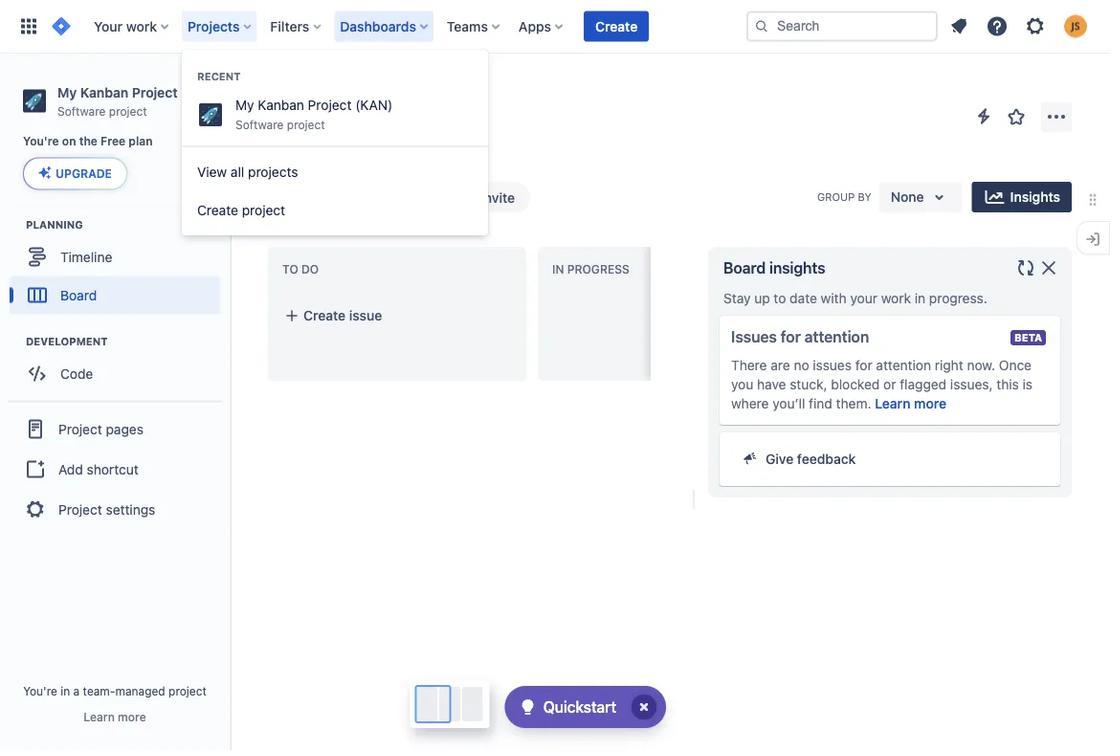 Task type: describe. For each thing, give the bounding box(es) containing it.
create button
[[584, 11, 649, 42]]

you're on the free plan
[[23, 135, 153, 148]]

banner containing your work
[[0, 0, 1111, 54]]

pages
[[106, 421, 144, 437]]

none button
[[880, 182, 963, 213]]

this
[[997, 377, 1019, 393]]

feedback
[[797, 451, 856, 467]]

insights
[[1011, 189, 1061, 205]]

once
[[999, 358, 1032, 373]]

give
[[766, 451, 794, 467]]

board insights dialog
[[708, 247, 1072, 498]]

project inside "my kanban project (kan) software project"
[[287, 118, 325, 131]]

timeline
[[60, 249, 112, 265]]

them.
[[836, 396, 872, 412]]

project right managed
[[169, 685, 207, 698]]

stay
[[724, 291, 751, 306]]

progress.
[[929, 291, 988, 306]]

group containing project pages
[[8, 401, 222, 536]]

dashboards
[[340, 18, 416, 34]]

create issue
[[303, 308, 382, 324]]

plan
[[129, 135, 153, 148]]

projects
[[248, 164, 298, 180]]

project inside "my kanban project (kan) software project"
[[308, 97, 352, 113]]

project pages
[[58, 421, 144, 437]]

code
[[60, 366, 93, 381]]

or
[[884, 377, 897, 393]]

work inside dropdown button
[[126, 18, 157, 34]]

invite
[[481, 189, 515, 205]]

board
[[320, 117, 379, 144]]

0 horizontal spatial in
[[61, 685, 70, 698]]

0 horizontal spatial attention
[[805, 328, 870, 346]]

Search field
[[747, 11, 938, 42]]

where
[[731, 396, 769, 412]]

shortcut
[[87, 461, 139, 477]]

project down add
[[58, 502, 102, 517]]

no
[[794, 358, 810, 373]]

board insights
[[724, 259, 826, 277]]

work inside board insights dialog
[[882, 291, 911, 306]]

on
[[62, 135, 76, 148]]

your
[[94, 18, 123, 34]]

issues for attention
[[731, 328, 870, 346]]

project settings
[[58, 502, 155, 517]]

free
[[101, 135, 126, 148]]

blocked
[[831, 377, 880, 393]]

group by
[[818, 191, 872, 203]]

feedback icon image
[[743, 451, 758, 466]]

create project button
[[182, 191, 488, 230]]

quickstart
[[543, 698, 617, 717]]

now.
[[967, 358, 996, 373]]

view all projects
[[197, 164, 298, 180]]

there are no issues for attention right now. once you have stuck, blocked or flagged issues, this is where you'll find them.
[[731, 358, 1033, 412]]

you'll
[[773, 396, 806, 412]]

board link
[[10, 276, 220, 314]]

issues,
[[951, 377, 993, 393]]

you're for you're on the free plan
[[23, 135, 59, 148]]

development group
[[10, 333, 229, 399]]

Search this board text field
[[270, 180, 358, 214]]

more for the topmost learn more button
[[914, 396, 947, 412]]

your
[[851, 291, 878, 306]]

group
[[818, 191, 855, 203]]

beta
[[1015, 332, 1043, 344]]

dismiss quickstart image
[[629, 692, 660, 723]]

kanban for my kanban project (kan)
[[258, 97, 304, 113]]

projects
[[188, 18, 240, 34]]

in
[[552, 263, 564, 276]]

for inside there are no issues for attention right now. once you have stuck, blocked or flagged issues, this is where you'll find them.
[[856, 358, 873, 373]]

stuck,
[[790, 377, 828, 393]]

settings
[[106, 502, 155, 517]]

create for create issue
[[303, 308, 346, 324]]

up
[[755, 291, 770, 306]]

create issue button
[[273, 299, 522, 333]]

recent
[[197, 70, 241, 83]]

teams
[[447, 18, 488, 34]]

software inside "my kanban project (kan) software project"
[[236, 118, 284, 131]]

0 vertical spatial for
[[781, 328, 801, 346]]

my kanban project (kan) software project
[[236, 97, 393, 131]]

to
[[774, 291, 786, 306]]

to do
[[282, 263, 319, 276]]

apps
[[519, 18, 552, 34]]

learn for learn more button to the bottom
[[84, 710, 115, 724]]

check image
[[517, 696, 540, 719]]

create project
[[197, 202, 285, 218]]

kan
[[270, 117, 316, 144]]

code link
[[10, 355, 220, 393]]



Task type: locate. For each thing, give the bounding box(es) containing it.
learn more button down you're in a team-managed project
[[84, 709, 146, 725]]

1 horizontal spatial work
[[882, 291, 911, 306]]

in
[[915, 291, 926, 306], [61, 685, 70, 698]]

more
[[914, 396, 947, 412], [118, 710, 146, 724]]

notifications image
[[948, 15, 971, 38]]

attention up "or"
[[876, 358, 932, 373]]

1 vertical spatial create
[[197, 202, 238, 218]]

search image
[[754, 19, 770, 34]]

1 vertical spatial learn more button
[[84, 709, 146, 725]]

project up the plan
[[132, 84, 178, 100]]

attention up issues
[[805, 328, 870, 346]]

0 vertical spatial board
[[724, 259, 766, 277]]

my
[[57, 84, 77, 100], [236, 97, 254, 113]]

insights image
[[984, 186, 1007, 209]]

create left issue
[[303, 308, 346, 324]]

1 horizontal spatial learn more button
[[875, 394, 947, 414]]

for up are
[[781, 328, 801, 346]]

1 vertical spatial learn
[[84, 710, 115, 724]]

right
[[935, 358, 964, 373]]

create for create
[[596, 18, 638, 34]]

board inside planning "group"
[[60, 287, 97, 303]]

board
[[724, 259, 766, 277], [60, 287, 97, 303]]

my up on
[[57, 84, 77, 100]]

2 horizontal spatial create
[[596, 18, 638, 34]]

upgrade
[[56, 167, 112, 180]]

my inside "my kanban project (kan) software project"
[[236, 97, 254, 113]]

add
[[58, 461, 83, 477]]

learn down the team- on the bottom left
[[84, 710, 115, 724]]

you're in a team-managed project
[[23, 685, 207, 698]]

2 vertical spatial create
[[303, 308, 346, 324]]

in left progress.
[[915, 291, 926, 306]]

0 horizontal spatial learn
[[84, 710, 115, 724]]

software up the view all projects
[[236, 118, 284, 131]]

0 vertical spatial software
[[57, 104, 106, 118]]

software up you're on the free plan
[[57, 104, 106, 118]]

project
[[109, 104, 147, 118], [287, 118, 325, 131], [242, 202, 285, 218], [169, 685, 207, 698]]

you're left on
[[23, 135, 59, 148]]

0 vertical spatial learn more
[[875, 396, 947, 412]]

create down view on the left top
[[197, 202, 238, 218]]

project settings link
[[8, 489, 222, 531]]

1 vertical spatial you're
[[23, 685, 57, 698]]

project down projects
[[242, 202, 285, 218]]

1 vertical spatial work
[[882, 291, 911, 306]]

1 horizontal spatial learn more
[[875, 396, 947, 412]]

upgrade button
[[24, 158, 126, 189]]

managed
[[115, 685, 165, 698]]

kan board
[[270, 117, 379, 144]]

planning image
[[3, 213, 26, 236]]

all
[[231, 164, 244, 180]]

banner
[[0, 0, 1111, 54]]

project inside button
[[242, 202, 285, 218]]

project up view all projects link
[[287, 118, 325, 131]]

1 vertical spatial in
[[61, 685, 70, 698]]

kanban for my kanban project
[[80, 84, 128, 100]]

invite button
[[440, 180, 532, 214]]

1 horizontal spatial board
[[724, 259, 766, 277]]

you
[[731, 377, 754, 393]]

1 horizontal spatial kanban
[[258, 97, 304, 113]]

view
[[197, 164, 227, 180]]

learn more button down flagged
[[875, 394, 947, 414]]

star kan board image
[[1005, 105, 1028, 128]]

learn more for learn more button to the bottom
[[84, 710, 146, 724]]

create
[[596, 18, 638, 34], [197, 202, 238, 218], [303, 308, 346, 324]]

attention inside there are no issues for attention right now. once you have stuck, blocked or flagged issues, this is where you'll find them.
[[876, 358, 932, 373]]

are
[[771, 358, 790, 373]]

0 horizontal spatial work
[[126, 18, 157, 34]]

learn more down flagged
[[875, 396, 947, 412]]

0 vertical spatial more
[[914, 396, 947, 412]]

1 horizontal spatial for
[[856, 358, 873, 373]]

1 you're from the top
[[23, 135, 59, 148]]

for
[[781, 328, 801, 346], [856, 358, 873, 373]]

stay up to date with your work in progress.
[[724, 291, 988, 306]]

my for my kanban project
[[57, 84, 77, 100]]

2 you're from the top
[[23, 685, 57, 698]]

apps button
[[513, 11, 571, 42]]

development image
[[3, 330, 26, 353]]

issues
[[813, 358, 852, 373]]

project up kan board
[[308, 97, 352, 113]]

issue
[[349, 308, 382, 324]]

kanban up kan
[[258, 97, 304, 113]]

kanban inside "my kanban project (kan) software project"
[[258, 97, 304, 113]]

do
[[302, 263, 319, 276]]

planning group
[[10, 217, 229, 320]]

a
[[73, 685, 80, 698]]

automations menu button icon image
[[973, 105, 996, 128]]

with
[[821, 291, 847, 306]]

my inside my kanban project software project
[[57, 84, 77, 100]]

my for my kanban project (kan)
[[236, 97, 254, 113]]

work right "your"
[[882, 291, 911, 306]]

insights button
[[972, 182, 1072, 213]]

0 horizontal spatial my
[[57, 84, 77, 100]]

0 horizontal spatial more
[[118, 710, 146, 724]]

0 horizontal spatial create
[[197, 202, 238, 218]]

work right your
[[126, 18, 157, 34]]

0 horizontal spatial for
[[781, 328, 801, 346]]

0 vertical spatial work
[[126, 18, 157, 34]]

(kan)
[[355, 97, 393, 113]]

more down managed
[[118, 710, 146, 724]]

0 horizontal spatial kanban
[[80, 84, 128, 100]]

1 horizontal spatial attention
[[876, 358, 932, 373]]

project inside my kanban project software project
[[109, 104, 147, 118]]

1 vertical spatial attention
[[876, 358, 932, 373]]

your profile and settings image
[[1065, 15, 1088, 38]]

software
[[57, 104, 106, 118], [236, 118, 284, 131]]

your work button
[[88, 11, 176, 42]]

projects button
[[182, 11, 259, 42]]

in left a
[[61, 685, 70, 698]]

1 vertical spatial for
[[856, 358, 873, 373]]

board for board insights
[[724, 259, 766, 277]]

your work
[[94, 18, 157, 34]]

project up the plan
[[109, 104, 147, 118]]

project up add
[[58, 421, 102, 437]]

attention
[[805, 328, 870, 346], [876, 358, 932, 373]]

software inside my kanban project software project
[[57, 104, 106, 118]]

jira software image
[[50, 15, 73, 38], [50, 15, 73, 38]]

filters
[[270, 18, 310, 34]]

view all projects link
[[182, 153, 488, 191]]

is
[[1023, 377, 1033, 393]]

learn more for the topmost learn more button
[[875, 396, 947, 412]]

1 horizontal spatial more
[[914, 396, 947, 412]]

you're left a
[[23, 685, 57, 698]]

add shortcut button
[[8, 450, 222, 489]]

0 horizontal spatial learn more button
[[84, 709, 146, 725]]

kanban up free
[[80, 84, 128, 100]]

more for learn more button to the bottom
[[118, 710, 146, 724]]

0 horizontal spatial learn more
[[84, 710, 146, 724]]

0 vertical spatial learn more button
[[875, 394, 947, 414]]

project
[[132, 84, 178, 100], [308, 97, 352, 113], [58, 421, 102, 437], [58, 502, 102, 517]]

0 vertical spatial in
[[915, 291, 926, 306]]

0 horizontal spatial software
[[57, 104, 106, 118]]

create right the apps popup button
[[596, 18, 638, 34]]

add shortcut
[[58, 461, 139, 477]]

more inside board insights dialog
[[914, 396, 947, 412]]

0 vertical spatial attention
[[805, 328, 870, 346]]

development
[[26, 335, 108, 347]]

find
[[809, 396, 833, 412]]

refresh insights panel image
[[1015, 257, 1038, 280]]

0 vertical spatial create
[[596, 18, 638, 34]]

learn more inside board insights dialog
[[875, 396, 947, 412]]

learn for the topmost learn more button
[[875, 396, 911, 412]]

primary element
[[11, 0, 747, 53]]

1 vertical spatial board
[[60, 287, 97, 303]]

in inside dialog
[[915, 291, 926, 306]]

1 vertical spatial learn more
[[84, 710, 146, 724]]

board down timeline on the left of page
[[60, 287, 97, 303]]

learn inside board insights dialog
[[875, 396, 911, 412]]

give feedback button
[[731, 444, 1049, 475]]

progress
[[567, 263, 630, 276]]

learn more down you're in a team-managed project
[[84, 710, 146, 724]]

board up stay
[[724, 259, 766, 277]]

date
[[790, 291, 818, 306]]

in progress
[[552, 263, 630, 276]]

create inside primary element
[[596, 18, 638, 34]]

dashboards button
[[334, 11, 436, 42]]

my down recent
[[236, 97, 254, 113]]

project inside my kanban project software project
[[132, 84, 178, 100]]

quickstart button
[[505, 686, 666, 729]]

there
[[731, 358, 767, 373]]

more image
[[1045, 105, 1068, 128]]

settings image
[[1024, 15, 1047, 38]]

1 vertical spatial software
[[236, 118, 284, 131]]

close insights panel image
[[1038, 257, 1061, 280]]

by
[[858, 191, 872, 203]]

1 horizontal spatial software
[[236, 118, 284, 131]]

the
[[79, 135, 98, 148]]

0 vertical spatial you're
[[23, 135, 59, 148]]

issues
[[731, 328, 777, 346]]

kanban
[[80, 84, 128, 100], [258, 97, 304, 113]]

board for board
[[60, 287, 97, 303]]

0 horizontal spatial board
[[60, 287, 97, 303]]

have
[[757, 377, 787, 393]]

0 vertical spatial learn
[[875, 396, 911, 412]]

learn down "or"
[[875, 396, 911, 412]]

board inside dialog
[[724, 259, 766, 277]]

1 horizontal spatial my
[[236, 97, 254, 113]]

more down flagged
[[914, 396, 947, 412]]

timeline link
[[10, 238, 220, 276]]

group
[[8, 401, 222, 536]]

for up blocked
[[856, 358, 873, 373]]

1 horizontal spatial in
[[915, 291, 926, 306]]

learn more button
[[875, 394, 947, 414], [84, 709, 146, 725]]

1 vertical spatial more
[[118, 710, 146, 724]]

project pages link
[[8, 408, 222, 450]]

planning
[[26, 218, 83, 231]]

1 horizontal spatial learn
[[875, 396, 911, 412]]

flagged
[[900, 377, 947, 393]]

give feedback
[[766, 451, 856, 467]]

learn more
[[875, 396, 947, 412], [84, 710, 146, 724]]

create for create project
[[197, 202, 238, 218]]

you're
[[23, 135, 59, 148], [23, 685, 57, 698]]

kanban inside my kanban project software project
[[80, 84, 128, 100]]

you're for you're in a team-managed project
[[23, 685, 57, 698]]

help image
[[986, 15, 1009, 38]]

teams button
[[441, 11, 507, 42]]

appswitcher icon image
[[17, 15, 40, 38]]

1 horizontal spatial create
[[303, 308, 346, 324]]

to
[[282, 263, 298, 276]]



Task type: vqa. For each thing, say whether or not it's contained in the screenshot.
"You don't have any business projects"
no



